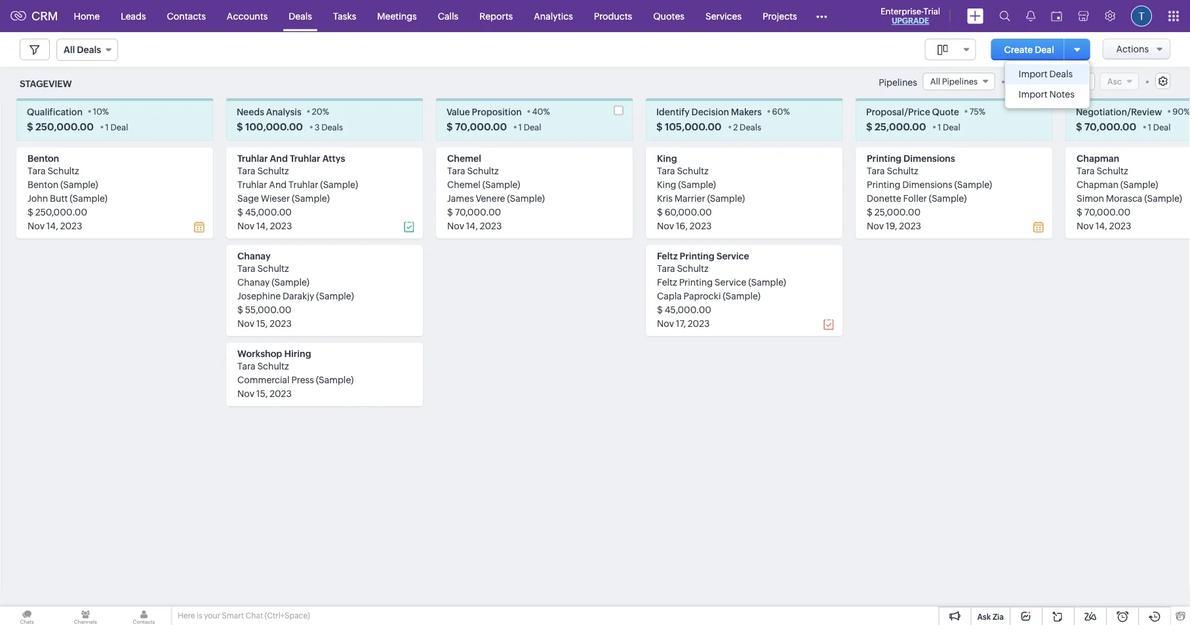 Task type: locate. For each thing, give the bounding box(es) containing it.
2 1 deal from the left
[[519, 122, 542, 132]]

1 14, from the left
[[46, 221, 58, 231]]

2 1 from the left
[[519, 122, 522, 132]]

1 vertical spatial 15,
[[256, 389, 268, 399]]

14, inside benton tara schultz benton (sample) john butt (sample) $ 250,000.00 nov 14, 2023
[[46, 221, 58, 231]]

schultz up benton (sample) link
[[48, 165, 79, 176]]

quotes
[[653, 11, 685, 21]]

1 vertical spatial import
[[1019, 89, 1048, 100]]

% right proposition
[[543, 106, 550, 116]]

1 down quote
[[938, 122, 941, 132]]

1 vertical spatial dimensions
[[903, 179, 953, 190]]

qualification
[[27, 106, 83, 117]]

deals for 3 deals
[[322, 122, 343, 132]]

kris marrier (sample) link
[[657, 193, 745, 204]]

3 1 from the left
[[938, 122, 941, 132]]

1 horizontal spatial pipelines
[[942, 76, 978, 86]]

45,000.00 up 17,
[[665, 305, 712, 315]]

feltz down 16, at the top of page
[[657, 251, 678, 261]]

deals for all deals
[[77, 45, 101, 55]]

2023 inside chapman tara schultz chapman (sample) simon morasca (sample) $ 70,000.00 nov 14, 2023
[[1110, 221, 1132, 231]]

deal for john butt (sample)
[[111, 122, 128, 132]]

import notes
[[1019, 89, 1075, 100]]

import deals link
[[1006, 64, 1090, 85]]

1 horizontal spatial 45,000.00
[[665, 305, 712, 315]]

chemel
[[447, 153, 481, 164], [447, 179, 481, 190]]

none field size
[[925, 39, 977, 60]]

1 vertical spatial feltz
[[657, 277, 677, 287]]

chats image
[[0, 607, 54, 626]]

sort by
[[1013, 76, 1044, 87]]

1 vertical spatial all
[[931, 76, 941, 86]]

feltz
[[657, 251, 678, 261], [657, 277, 677, 287]]

schultz inside workshop hiring tara schultz commercial press (sample) nov 15, 2023
[[257, 361, 289, 371]]

contacts image
[[117, 607, 171, 626]]

1 horizontal spatial all
[[931, 76, 941, 86]]

$ inside benton tara schultz benton (sample) john butt (sample) $ 250,000.00 nov 14, 2023
[[28, 207, 33, 217]]

tara inside chanay tara schultz chanay (sample) josephine darakjy (sample) $ 55,000.00 nov 15, 2023
[[237, 263, 256, 274]]

kris
[[657, 193, 673, 204]]

$ down sage at the left top of page
[[237, 207, 243, 217]]

1 down negotiation/review
[[1148, 122, 1152, 132]]

2 % from the left
[[323, 106, 329, 116]]

0 vertical spatial dimensions
[[904, 153, 955, 164]]

25,000.00 inside printing dimensions tara schultz printing dimensions (sample) donette foller (sample) $ 25,000.00 nov 19, 2023
[[875, 207, 921, 217]]

schultz
[[48, 165, 79, 176], [257, 165, 289, 176], [467, 165, 499, 176], [677, 165, 709, 176], [887, 165, 919, 176], [1097, 165, 1129, 176], [257, 263, 289, 274], [677, 263, 709, 274], [257, 361, 289, 371]]

1 % from the left
[[102, 106, 109, 116]]

2 chemel from the top
[[447, 179, 481, 190]]

chapman up the simon
[[1077, 179, 1119, 190]]

1 vertical spatial 45,000.00
[[665, 305, 712, 315]]

services link
[[695, 0, 752, 32]]

chemel tara schultz chemel (sample) james venere (sample) $ 70,000.00 nov 14, 2023
[[447, 153, 545, 231]]

14, inside the chemel tara schultz chemel (sample) james venere (sample) $ 70,000.00 nov 14, 2023
[[466, 221, 478, 231]]

2 king from the top
[[657, 179, 677, 190]]

tara down chanay link
[[237, 263, 256, 274]]

meetings link
[[367, 0, 427, 32]]

14, for chemel tara schultz chemel (sample) james venere (sample) $ 70,000.00 nov 14, 2023
[[466, 221, 478, 231]]

tara up donette
[[867, 165, 885, 176]]

1 for negotiation/review
[[1148, 122, 1152, 132]]

2023 down 55,000.00 at the left of page
[[270, 318, 292, 329]]

truhlar
[[237, 153, 268, 164], [290, 153, 320, 164], [237, 179, 267, 190], [289, 179, 318, 190]]

2023 inside king tara schultz king (sample) kris marrier (sample) $ 60,000.00 nov 16, 2023
[[690, 221, 712, 231]]

% for $ 100,000.00
[[323, 106, 329, 116]]

1 vertical spatial chanay
[[237, 277, 270, 287]]

70,000.00 down venere
[[455, 207, 501, 217]]

chanay link
[[237, 251, 271, 261]]

deal down quote
[[943, 122, 961, 132]]

$ inside the chemel tara schultz chemel (sample) james venere (sample) $ 70,000.00 nov 14, 2023
[[447, 207, 453, 217]]

benton up benton (sample) link
[[28, 153, 59, 164]]

josephine
[[237, 291, 281, 301]]

2 14, from the left
[[256, 221, 268, 231]]

all down home link
[[64, 45, 75, 55]]

chanay (sample) link
[[237, 277, 310, 287]]

benton up john
[[28, 179, 59, 190]]

14, for chapman tara schultz chapman (sample) simon morasca (sample) $ 70,000.00 nov 14, 2023
[[1096, 221, 1108, 231]]

90
[[1173, 106, 1184, 116]]

$ 70,000.00
[[447, 121, 507, 132], [1076, 121, 1137, 132]]

1 vertical spatial chapman
[[1077, 179, 1119, 190]]

0 vertical spatial chanay
[[237, 251, 271, 261]]

dimensions
[[904, 153, 955, 164], [903, 179, 953, 190]]

schultz up chemel (sample) link
[[467, 165, 499, 176]]

nov down 55,000.00 at the left of page
[[237, 318, 254, 329]]

14, down the butt
[[46, 221, 58, 231]]

identify decision makers
[[657, 106, 762, 117]]

1 deal
[[105, 122, 128, 132], [519, 122, 542, 132], [938, 122, 961, 132], [1148, 122, 1171, 132]]

calendar image
[[1051, 11, 1063, 21]]

(sample) right press
[[316, 375, 354, 385]]

butt
[[50, 193, 68, 204]]

tara down benton 'link'
[[28, 165, 46, 176]]

1 chemel from the top
[[447, 153, 481, 164]]

1 vertical spatial and
[[269, 179, 287, 190]]

actions
[[1117, 44, 1149, 54]]

14, down the wieser
[[256, 221, 268, 231]]

chapman
[[1077, 153, 1120, 164], [1077, 179, 1119, 190]]

1 $ 70,000.00 from the left
[[447, 121, 507, 132]]

deals for import deals
[[1050, 69, 1073, 79]]

$ down capla in the right top of the page
[[657, 305, 663, 315]]

dimensions up printing dimensions (sample) link
[[904, 153, 955, 164]]

schultz down workshop hiring 'link'
[[257, 361, 289, 371]]

leads
[[121, 11, 146, 21]]

and down 100,000.00
[[270, 153, 288, 164]]

nov inside benton tara schultz benton (sample) john butt (sample) $ 250,000.00 nov 14, 2023
[[28, 221, 45, 231]]

19,
[[886, 221, 898, 231]]

0 vertical spatial all
[[64, 45, 75, 55]]

45,000.00 inside feltz printing service tara schultz feltz printing service (sample) capla paprocki (sample) $ 45,000.00 nov 17, 2023
[[665, 305, 712, 315]]

projects link
[[752, 0, 808, 32]]

nov down the simon
[[1077, 221, 1094, 231]]

% right quote
[[979, 106, 986, 116]]

14, down the simon
[[1096, 221, 1108, 231]]

1 1 deal from the left
[[105, 122, 128, 132]]

0 vertical spatial 25,000.00
[[875, 121, 926, 132]]

nov down james
[[447, 221, 464, 231]]

feltz printing service (sample) link
[[657, 277, 786, 287]]

1 deal down negotiation/review
[[1148, 122, 1171, 132]]

your
[[204, 612, 220, 621]]

60 %
[[772, 106, 790, 116]]

import for import notes
[[1019, 89, 1048, 100]]

deals right 3
[[322, 122, 343, 132]]

pipelines down size field
[[942, 76, 978, 86]]

create deal
[[1005, 44, 1055, 55]]

1 vertical spatial benton
[[28, 179, 59, 190]]

pipelines up proposal/price
[[879, 77, 918, 88]]

25,000.00
[[875, 121, 926, 132], [875, 207, 921, 217]]

0 vertical spatial chapman
[[1077, 153, 1120, 164]]

1 king from the top
[[657, 153, 677, 164]]

ask zia
[[978, 613, 1004, 622]]

2023 inside the chemel tara schultz chemel (sample) james venere (sample) $ 70,000.00 nov 14, 2023
[[480, 221, 502, 231]]

2023 inside chanay tara schultz chanay (sample) josephine darakjy (sample) $ 55,000.00 nov 15, 2023
[[270, 318, 292, 329]]

hiring
[[284, 349, 311, 359]]

1 1 from the left
[[105, 122, 109, 132]]

$ down the simon
[[1077, 207, 1083, 217]]

250,000.00 down the butt
[[35, 207, 87, 217]]

john
[[28, 193, 48, 204]]

1 for qualification
[[105, 122, 109, 132]]

schultz inside benton tara schultz benton (sample) john butt (sample) $ 250,000.00 nov 14, 2023
[[48, 165, 79, 176]]

deals down home link
[[77, 45, 101, 55]]

schultz down printing dimensions link on the top of page
[[887, 165, 919, 176]]

printing down 16, at the top of page
[[680, 251, 715, 261]]

(sample) down truhlar and truhlar (sample) link
[[292, 193, 330, 204]]

105,000.00
[[665, 121, 722, 132]]

contacts
[[167, 11, 206, 21]]

sage
[[237, 193, 259, 204]]

tara inside truhlar and truhlar attys tara schultz truhlar and truhlar (sample) sage wieser (sample) $ 45,000.00 nov 14, 2023
[[237, 165, 256, 176]]

tara up sage at the left top of page
[[237, 165, 256, 176]]

2 import from the top
[[1019, 89, 1048, 100]]

(ctrl+space)
[[265, 612, 310, 621]]

2023 right 19,
[[899, 221, 922, 231]]

truhlar up sage wieser (sample) link
[[289, 179, 318, 190]]

nov left 17,
[[657, 318, 674, 329]]

2 25,000.00 from the top
[[875, 207, 921, 217]]

% up 3 deals
[[323, 106, 329, 116]]

$ down john
[[28, 207, 33, 217]]

0 horizontal spatial pipelines
[[879, 77, 918, 88]]

$ down kris
[[657, 207, 663, 217]]

profile image
[[1132, 6, 1152, 27]]

tara inside chapman tara schultz chapman (sample) simon morasca (sample) $ 70,000.00 nov 14, 2023
[[1077, 165, 1095, 176]]

70,000.00 down morasca
[[1085, 207, 1131, 217]]

$ inside printing dimensions tara schultz printing dimensions (sample) donette foller (sample) $ 25,000.00 nov 19, 2023
[[867, 207, 873, 217]]

tara inside printing dimensions tara schultz printing dimensions (sample) donette foller (sample) $ 25,000.00 nov 19, 2023
[[867, 165, 885, 176]]

1 deal for negotiation/review
[[1148, 122, 1171, 132]]

nov inside feltz printing service tara schultz feltz printing service (sample) capla paprocki (sample) $ 45,000.00 nov 17, 2023
[[657, 318, 674, 329]]

chapman tara schultz chapman (sample) simon morasca (sample) $ 70,000.00 nov 14, 2023
[[1077, 153, 1183, 231]]

0 vertical spatial 15,
[[256, 318, 268, 329]]

and
[[270, 153, 288, 164], [269, 179, 287, 190]]

nov inside chapman tara schultz chapman (sample) simon morasca (sample) $ 70,000.00 nov 14, 2023
[[1077, 221, 1094, 231]]

3 1 deal from the left
[[938, 122, 961, 132]]

truhlar up sage at the left top of page
[[237, 179, 267, 190]]

2023 down morasca
[[1110, 221, 1132, 231]]

signals element
[[1019, 0, 1044, 32]]

simon
[[1077, 193, 1105, 204]]

chat
[[246, 612, 263, 621]]

nov left 19,
[[867, 221, 884, 231]]

deals inside field
[[77, 45, 101, 55]]

tasks link
[[323, 0, 367, 32]]

0 vertical spatial service
[[717, 251, 750, 261]]

value proposition
[[447, 106, 522, 117]]

1 vertical spatial chemel
[[447, 179, 481, 190]]

1 vertical spatial king
[[657, 179, 677, 190]]

5 % from the left
[[979, 106, 986, 116]]

1 down proposition
[[519, 122, 522, 132]]

0 vertical spatial import
[[1019, 69, 1048, 79]]

truhlar down $ 100,000.00
[[237, 153, 268, 164]]

enterprise-
[[881, 6, 924, 16]]

$ 70,000.00 down negotiation/review
[[1076, 121, 1137, 132]]

None field
[[925, 39, 977, 60], [1050, 73, 1095, 90], [1050, 73, 1095, 90]]

0 vertical spatial benton
[[28, 153, 59, 164]]

deals up notes
[[1050, 69, 1073, 79]]

1 deal for qualification
[[105, 122, 128, 132]]

john butt (sample) link
[[28, 193, 108, 204]]

deal inside create deal button
[[1035, 44, 1055, 55]]

analysis
[[266, 106, 302, 117]]

3 14, from the left
[[466, 221, 478, 231]]

nov down john
[[28, 221, 45, 231]]

16,
[[676, 221, 688, 231]]

chemel up james
[[447, 179, 481, 190]]

tara down king link
[[657, 165, 675, 176]]

25,000.00 down proposal/price
[[875, 121, 926, 132]]

service up feltz printing service (sample) link
[[717, 251, 750, 261]]

15, down 55,000.00 at the left of page
[[256, 318, 268, 329]]

0 horizontal spatial 45,000.00
[[245, 207, 292, 217]]

smart
[[222, 612, 244, 621]]

$ down james
[[447, 207, 453, 217]]

tara down chemel 'link'
[[447, 165, 465, 176]]

and up the wieser
[[269, 179, 287, 190]]

1 horizontal spatial $ 70,000.00
[[1076, 121, 1137, 132]]

0 vertical spatial feltz
[[657, 251, 678, 261]]

truhlar and truhlar attys link
[[237, 153, 345, 164]]

1 vertical spatial 25,000.00
[[875, 207, 921, 217]]

truhlar and truhlar (sample) link
[[237, 179, 358, 190]]

(sample) inside workshop hiring tara schultz commercial press (sample) nov 15, 2023
[[316, 375, 354, 385]]

3 % from the left
[[543, 106, 550, 116]]

4 % from the left
[[784, 106, 790, 116]]

$ inside feltz printing service tara schultz feltz printing service (sample) capla paprocki (sample) $ 45,000.00 nov 17, 2023
[[657, 305, 663, 315]]

morasca
[[1106, 193, 1143, 204]]

(sample) right venere
[[507, 193, 545, 204]]

schultz up chanay (sample) link
[[257, 263, 289, 274]]

workshop
[[237, 349, 282, 359]]

(sample) up donette foller (sample) link
[[955, 179, 993, 190]]

truhlar and truhlar attys tara schultz truhlar and truhlar (sample) sage wieser (sample) $ 45,000.00 nov 14, 2023
[[237, 153, 358, 231]]

(sample) down benton (sample) link
[[70, 193, 108, 204]]

all for all deals
[[64, 45, 75, 55]]

4 14, from the left
[[1096, 221, 1108, 231]]

0 horizontal spatial $ 70,000.00
[[447, 121, 507, 132]]

4 1 deal from the left
[[1148, 122, 1171, 132]]

4 1 from the left
[[1148, 122, 1152, 132]]

0 vertical spatial chemel
[[447, 153, 481, 164]]

zia
[[993, 613, 1004, 622]]

$ down donette
[[867, 207, 873, 217]]

tara up capla in the right top of the page
[[657, 263, 675, 274]]

2023 inside workshop hiring tara schultz commercial press (sample) nov 15, 2023
[[270, 389, 292, 399]]

2 250,000.00 from the top
[[35, 207, 87, 217]]

schultz up king (sample) link on the top right
[[677, 165, 709, 176]]

40 %
[[532, 106, 550, 116]]

% right makers
[[784, 106, 790, 116]]

1 vertical spatial 250,000.00
[[35, 207, 87, 217]]

2023
[[60, 221, 82, 231], [270, 221, 292, 231], [480, 221, 502, 231], [690, 221, 712, 231], [899, 221, 922, 231], [1110, 221, 1132, 231], [270, 318, 292, 329], [688, 318, 710, 329], [270, 389, 292, 399]]

here
[[178, 612, 195, 621]]

2023 down "john butt (sample)" link at the top left of page
[[60, 221, 82, 231]]

$ 25,000.00
[[867, 121, 926, 132]]

printing dimensions tara schultz printing dimensions (sample) donette foller (sample) $ 25,000.00 nov 19, 2023
[[867, 153, 993, 231]]

0 horizontal spatial all
[[64, 45, 75, 55]]

nov down sage at the left top of page
[[237, 221, 254, 231]]

$ down proposal/price
[[867, 121, 873, 132]]

products
[[594, 11, 632, 21]]

king up kris
[[657, 179, 677, 190]]

schultz inside king tara schultz king (sample) kris marrier (sample) $ 60,000.00 nov 16, 2023
[[677, 165, 709, 176]]

$ inside chanay tara schultz chanay (sample) josephine darakjy (sample) $ 55,000.00 nov 15, 2023
[[237, 305, 243, 315]]

2 15, from the top
[[256, 389, 268, 399]]

1 import from the top
[[1019, 69, 1048, 79]]

signals image
[[1027, 10, 1036, 22]]

schultz inside feltz printing service tara schultz feltz printing service (sample) capla paprocki (sample) $ 45,000.00 nov 17, 2023
[[677, 263, 709, 274]]

benton tara schultz benton (sample) john butt (sample) $ 250,000.00 nov 14, 2023
[[28, 153, 108, 231]]

search image
[[1000, 10, 1011, 22]]

(sample)
[[60, 179, 98, 190], [320, 179, 358, 190], [483, 179, 520, 190], [678, 179, 716, 190], [955, 179, 993, 190], [1121, 179, 1159, 190], [70, 193, 108, 204], [292, 193, 330, 204], [507, 193, 545, 204], [707, 193, 745, 204], [929, 193, 967, 204], [1145, 193, 1183, 204], [272, 277, 310, 287], [749, 277, 786, 287], [316, 291, 354, 301], [723, 291, 761, 301], [316, 375, 354, 385]]

0 vertical spatial king
[[657, 153, 677, 164]]

schultz down truhlar and truhlar attys "link"
[[257, 165, 289, 176]]

deals for 2 deals
[[740, 122, 762, 132]]

king tara schultz king (sample) kris marrier (sample) $ 60,000.00 nov 16, 2023
[[657, 153, 745, 231]]

proposition
[[472, 106, 522, 117]]

14, inside chapman tara schultz chapman (sample) simon morasca (sample) $ 70,000.00 nov 14, 2023
[[1096, 221, 1108, 231]]

45,000.00 down the wieser
[[245, 207, 292, 217]]

14,
[[46, 221, 58, 231], [256, 221, 268, 231], [466, 221, 478, 231], [1096, 221, 1108, 231]]

deals right 2
[[740, 122, 762, 132]]

schultz inside chapman tara schultz chapman (sample) simon morasca (sample) $ 70,000.00 nov 14, 2023
[[1097, 165, 1129, 176]]

0 vertical spatial 250,000.00
[[35, 121, 94, 132]]

70,000.00
[[455, 121, 507, 132], [1085, 121, 1137, 132], [455, 207, 501, 217], [1085, 207, 1131, 217]]

notes
[[1050, 89, 1075, 100]]

0 vertical spatial 45,000.00
[[245, 207, 292, 217]]

nov inside truhlar and truhlar attys tara schultz truhlar and truhlar (sample) sage wieser (sample) $ 45,000.00 nov 14, 2023
[[237, 221, 254, 231]]

1 chanay from the top
[[237, 251, 271, 261]]

tara inside the chemel tara schultz chemel (sample) james venere (sample) $ 70,000.00 nov 14, 2023
[[447, 165, 465, 176]]

25,000.00 up 19,
[[875, 207, 921, 217]]

70,000.00 inside the chemel tara schultz chemel (sample) james venere (sample) $ 70,000.00 nov 14, 2023
[[455, 207, 501, 217]]

45,000.00 inside truhlar and truhlar attys tara schultz truhlar and truhlar (sample) sage wieser (sample) $ 45,000.00 nov 14, 2023
[[245, 207, 292, 217]]

sort
[[1013, 76, 1031, 87]]

decision
[[692, 106, 730, 117]]

1 feltz from the top
[[657, 251, 678, 261]]

deal down negotiation/review
[[1154, 122, 1171, 132]]

2023 down commercial press (sample) link
[[270, 389, 292, 399]]

1 15, from the top
[[256, 318, 268, 329]]

nov inside printing dimensions tara schultz printing dimensions (sample) donette foller (sample) $ 25,000.00 nov 19, 2023
[[867, 221, 884, 231]]

deal
[[1035, 44, 1055, 55], [111, 122, 128, 132], [524, 122, 542, 132], [943, 122, 961, 132], [1154, 122, 1171, 132]]

1 down 10 %
[[105, 122, 109, 132]]

profile element
[[1124, 0, 1160, 32]]

2 chapman from the top
[[1077, 179, 1119, 190]]

chanay up "josephine"
[[237, 277, 270, 287]]

printing up paprocki
[[679, 277, 713, 287]]

% for $ 25,000.00
[[979, 106, 986, 116]]

deal up import deals
[[1035, 44, 1055, 55]]



Task type: describe. For each thing, give the bounding box(es) containing it.
import deals
[[1019, 69, 1073, 79]]

2 feltz from the top
[[657, 277, 677, 287]]

schultz inside the chemel tara schultz chemel (sample) james venere (sample) $ 70,000.00 nov 14, 2023
[[467, 165, 499, 176]]

1 for proposal/price quote
[[938, 122, 941, 132]]

15, inside workshop hiring tara schultz commercial press (sample) nov 15, 2023
[[256, 389, 268, 399]]

search element
[[992, 0, 1019, 32]]

% for $ 105,000.00
[[784, 106, 790, 116]]

crm
[[31, 9, 58, 23]]

workshop hiring link
[[237, 349, 311, 359]]

2023 inside benton tara schultz benton (sample) john butt (sample) $ 250,000.00 nov 14, 2023
[[60, 221, 82, 231]]

deal for simon morasca (sample)
[[1154, 122, 1171, 132]]

marrier
[[675, 193, 706, 204]]

All Pipelines field
[[923, 73, 995, 90]]

(sample) up 'simon morasca (sample)' link
[[1121, 179, 1159, 190]]

$ up chapman link
[[1076, 121, 1083, 132]]

1 vertical spatial service
[[715, 277, 747, 287]]

(sample) down feltz printing service (sample) link
[[723, 291, 761, 301]]

attys
[[323, 153, 345, 164]]

meetings
[[377, 11, 417, 21]]

nov inside workshop hiring tara schultz commercial press (sample) nov 15, 2023
[[237, 389, 254, 399]]

All Deals field
[[56, 39, 118, 61]]

size image
[[938, 44, 948, 56]]

60
[[772, 106, 784, 116]]

all for all pipelines
[[931, 76, 941, 86]]

enterprise-trial upgrade
[[881, 6, 941, 25]]

deals left tasks link
[[289, 11, 312, 21]]

import for import deals
[[1019, 69, 1048, 79]]

create menu element
[[960, 0, 992, 32]]

$ inside truhlar and truhlar attys tara schultz truhlar and truhlar (sample) sage wieser (sample) $ 45,000.00 nov 14, 2023
[[237, 207, 243, 217]]

schultz inside chanay tara schultz chanay (sample) josephine darakjy (sample) $ 55,000.00 nov 15, 2023
[[257, 263, 289, 274]]

3 deals
[[315, 122, 343, 132]]

quote
[[932, 106, 959, 117]]

negotiation/review
[[1076, 106, 1163, 117]]

value
[[447, 106, 470, 117]]

$ inside chapman tara schultz chapman (sample) simon morasca (sample) $ 70,000.00 nov 14, 2023
[[1077, 207, 1083, 217]]

20
[[312, 106, 323, 116]]

75
[[970, 106, 979, 116]]

(sample) right marrier
[[707, 193, 745, 204]]

(sample) up james venere (sample) link
[[483, 179, 520, 190]]

foller
[[904, 193, 927, 204]]

schultz inside printing dimensions tara schultz printing dimensions (sample) donette foller (sample) $ 25,000.00 nov 19, 2023
[[887, 165, 919, 176]]

nov inside the chemel tara schultz chemel (sample) james venere (sample) $ 70,000.00 nov 14, 2023
[[447, 221, 464, 231]]

printing up donette
[[867, 179, 901, 190]]

1 benton from the top
[[28, 153, 59, 164]]

contacts link
[[157, 0, 216, 32]]

chanay tara schultz chanay (sample) josephine darakjy (sample) $ 55,000.00 nov 15, 2023
[[237, 251, 354, 329]]

tara inside feltz printing service tara schultz feltz printing service (sample) capla paprocki (sample) $ 45,000.00 nov 17, 2023
[[657, 263, 675, 274]]

makers
[[731, 106, 762, 117]]

chemel (sample) link
[[447, 179, 520, 190]]

3
[[315, 122, 320, 132]]

75 %
[[970, 106, 986, 116]]

by
[[1033, 76, 1044, 87]]

donette
[[867, 193, 902, 204]]

2023 inside truhlar and truhlar attys tara schultz truhlar and truhlar (sample) sage wieser (sample) $ 45,000.00 nov 14, 2023
[[270, 221, 292, 231]]

home link
[[63, 0, 110, 32]]

is
[[197, 612, 202, 621]]

(sample) up capla paprocki (sample) link
[[749, 277, 786, 287]]

channels image
[[59, 607, 112, 626]]

truhlar up truhlar and truhlar (sample) link
[[290, 153, 320, 164]]

1 deal for proposal/price quote
[[938, 122, 961, 132]]

1 250,000.00 from the top
[[35, 121, 94, 132]]

reports
[[480, 11, 513, 21]]

70,000.00 down value proposition
[[455, 121, 507, 132]]

commercial press (sample) link
[[237, 375, 354, 385]]

2023 inside printing dimensions tara schultz printing dimensions (sample) donette foller (sample) $ 25,000.00 nov 19, 2023
[[899, 221, 922, 231]]

250,000.00 inside benton tara schultz benton (sample) john butt (sample) $ 250,000.00 nov 14, 2023
[[35, 207, 87, 217]]

deal for printing dimensions (sample)
[[943, 122, 961, 132]]

(sample) up josephine darakjy (sample) link
[[272, 277, 310, 287]]

commercial
[[237, 375, 290, 385]]

nov inside chanay tara schultz chanay (sample) josephine darakjy (sample) $ 55,000.00 nov 15, 2023
[[237, 318, 254, 329]]

tara inside king tara schultz king (sample) kris marrier (sample) $ 60,000.00 nov 16, 2023
[[657, 165, 675, 176]]

100,000.00
[[245, 121, 303, 132]]

upgrade
[[892, 16, 930, 25]]

feltz printing service tara schultz feltz printing service (sample) capla paprocki (sample) $ 45,000.00 nov 17, 2023
[[657, 251, 786, 329]]

projects
[[763, 11, 797, 21]]

create
[[1005, 44, 1033, 55]]

donette foller (sample) link
[[867, 193, 967, 204]]

darakjy
[[283, 291, 314, 301]]

all deals
[[64, 45, 101, 55]]

quotes link
[[643, 0, 695, 32]]

70,000.00 inside chapman tara schultz chapman (sample) simon morasca (sample) $ 70,000.00 nov 14, 2023
[[1085, 207, 1131, 217]]

create deal button
[[992, 39, 1068, 60]]

14, inside truhlar and truhlar attys tara schultz truhlar and truhlar (sample) sage wieser (sample) $ 45,000.00 nov 14, 2023
[[256, 221, 268, 231]]

services
[[706, 11, 742, 21]]

press
[[292, 375, 314, 385]]

1 25,000.00 from the top
[[875, 121, 926, 132]]

55,000.00
[[245, 305, 292, 315]]

2 chanay from the top
[[237, 277, 270, 287]]

create menu image
[[968, 8, 984, 24]]

(sample) up the kris marrier (sample) link
[[678, 179, 716, 190]]

analytics
[[534, 11, 573, 21]]

calls link
[[427, 0, 469, 32]]

$ 100,000.00
[[237, 121, 303, 132]]

(sample) right darakjy
[[316, 291, 354, 301]]

15, inside chanay tara schultz chanay (sample) josephine darakjy (sample) $ 55,000.00 nov 15, 2023
[[256, 318, 268, 329]]

ask
[[978, 613, 991, 622]]

$ down identify
[[657, 121, 663, 132]]

2 deals
[[733, 122, 762, 132]]

import notes link
[[1006, 85, 1090, 105]]

king (sample) link
[[657, 179, 716, 190]]

nov inside king tara schultz king (sample) kris marrier (sample) $ 60,000.00 nov 16, 2023
[[657, 221, 674, 231]]

$ down qualification
[[27, 121, 33, 132]]

40
[[532, 106, 543, 116]]

Other Modules field
[[808, 6, 836, 27]]

2023 inside feltz printing service tara schultz feltz printing service (sample) capla paprocki (sample) $ 45,000.00 nov 17, 2023
[[688, 318, 710, 329]]

tara inside benton tara schultz benton (sample) john butt (sample) $ 250,000.00 nov 14, 2023
[[28, 165, 46, 176]]

home
[[74, 11, 100, 21]]

printing dimensions (sample) link
[[867, 179, 993, 190]]

2 benton from the top
[[28, 179, 59, 190]]

(sample) right morasca
[[1145, 193, 1183, 204]]

simon morasca (sample) link
[[1077, 193, 1183, 204]]

% for $ 250,000.00
[[102, 106, 109, 116]]

(sample) down printing dimensions (sample) link
[[929, 193, 967, 204]]

wieser
[[261, 193, 290, 204]]

0 vertical spatial and
[[270, 153, 288, 164]]

tara inside workshop hiring tara schultz commercial press (sample) nov 15, 2023
[[237, 361, 256, 371]]

printing down the $ 25,000.00
[[867, 153, 902, 164]]

all pipelines
[[931, 76, 978, 86]]

paprocki
[[684, 291, 721, 301]]

calls
[[438, 11, 459, 21]]

1 chapman from the top
[[1077, 153, 1120, 164]]

$ down value
[[447, 121, 453, 132]]

reports link
[[469, 0, 524, 32]]

stageview
[[20, 79, 72, 89]]

(sample) up "john butt (sample)" link at the top left of page
[[60, 179, 98, 190]]

venere
[[476, 193, 505, 204]]

schultz inside truhlar and truhlar attys tara schultz truhlar and truhlar (sample) sage wieser (sample) $ 45,000.00 nov 14, 2023
[[257, 165, 289, 176]]

14, for benton tara schultz benton (sample) john butt (sample) $ 250,000.00 nov 14, 2023
[[46, 221, 58, 231]]

james
[[447, 193, 474, 204]]

deal down 40
[[524, 122, 542, 132]]

$ down needs
[[237, 121, 243, 132]]

(sample) down attys
[[320, 179, 358, 190]]

$ inside king tara schultz king (sample) kris marrier (sample) $ 60,000.00 nov 16, 2023
[[657, 207, 663, 217]]

benton link
[[28, 153, 59, 164]]

printing dimensions link
[[867, 153, 955, 164]]

trial
[[924, 6, 941, 16]]

pipelines inside field
[[942, 76, 978, 86]]

josephine darakjy (sample) link
[[237, 291, 354, 301]]

analytics link
[[524, 0, 584, 32]]

benton (sample) link
[[28, 179, 98, 190]]

2 $ 70,000.00 from the left
[[1076, 121, 1137, 132]]

70,000.00 down negotiation/review
[[1085, 121, 1137, 132]]

tasks
[[333, 11, 356, 21]]

2
[[733, 122, 738, 132]]



Task type: vqa. For each thing, say whether or not it's contained in the screenshot.
FREE UPGRADE on the right of the page
no



